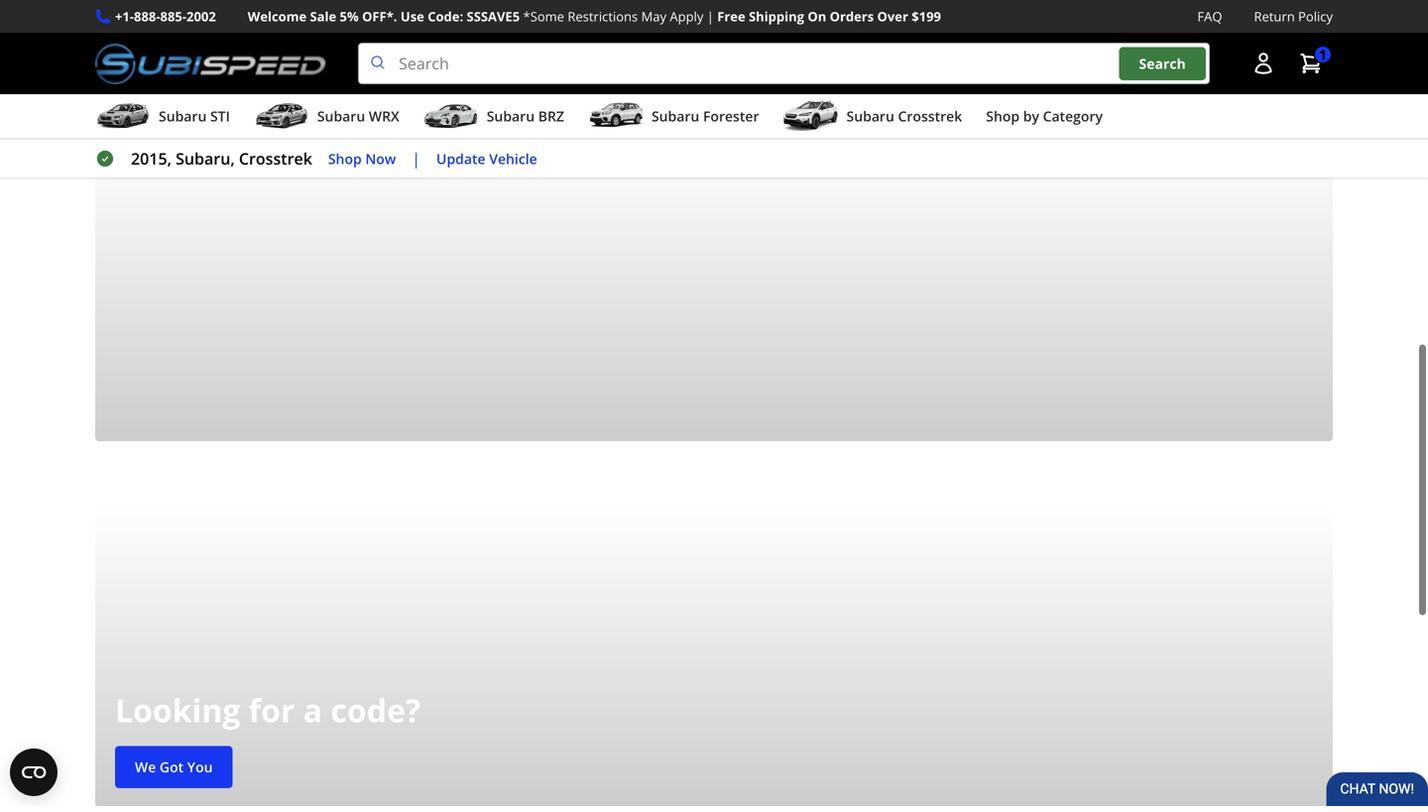 Task type: vqa. For each thing, say whether or not it's contained in the screenshot.
'WELCOME'
yes



Task type: locate. For each thing, give the bounding box(es) containing it.
shop left by
[[986, 107, 1020, 126]]

subaru crosstrek button
[[783, 98, 962, 138]]

0 horizontal spatial shop now
[[135, 24, 203, 43]]

1 horizontal spatial now
[[365, 149, 396, 168]]

a subaru brz thumbnail image image
[[423, 101, 479, 131]]

shop by category
[[986, 107, 1103, 126]]

subispeed logo image
[[95, 43, 326, 84]]

subaru,
[[176, 148, 235, 169]]

|
[[707, 7, 714, 25], [412, 148, 421, 169]]

subaru crosstrek
[[846, 107, 962, 126]]

885-
[[160, 7, 186, 25]]

wrx
[[369, 107, 399, 126]]

0 horizontal spatial crosstrek
[[239, 148, 312, 169]]

2015, subaru, crosstrek
[[131, 148, 312, 169]]

+1-888-885-2002 link
[[115, 6, 216, 27]]

code:
[[428, 7, 463, 25]]

subaru left forester
[[652, 107, 699, 126]]

free
[[717, 7, 745, 25]]

policy
[[1298, 7, 1333, 25]]

apply
[[670, 7, 703, 25]]

shop now
[[135, 24, 203, 43], [764, 24, 831, 43], [328, 149, 396, 168]]

return
[[1254, 7, 1295, 25]]

button image
[[1252, 52, 1275, 75]]

update vehicle
[[436, 149, 537, 168]]

subaru left brz
[[487, 107, 535, 126]]

1 vertical spatial crosstrek
[[239, 148, 312, 169]]

subaru left wrx
[[317, 107, 365, 126]]

1 horizontal spatial shop now
[[328, 149, 396, 168]]

for
[[249, 689, 295, 732]]

now
[[172, 24, 203, 43], [801, 24, 831, 43], [365, 149, 396, 168]]

| left free
[[707, 7, 714, 25]]

2 horizontal spatial now
[[801, 24, 831, 43]]

shop down subaru wrx dropdown button
[[328, 149, 362, 168]]

crosstrek inside dropdown button
[[898, 107, 962, 126]]

shipping
[[749, 7, 804, 25]]

sti
[[210, 107, 230, 126]]

0 horizontal spatial |
[[412, 148, 421, 169]]

subaru
[[159, 107, 207, 126], [317, 107, 365, 126], [487, 107, 535, 126], [652, 107, 699, 126], [846, 107, 894, 126]]

1 subaru from the left
[[159, 107, 207, 126]]

now up 'search input' field
[[801, 24, 831, 43]]

now down wrx
[[365, 149, 396, 168]]

forester
[[703, 107, 759, 126]]

subaru for subaru forester
[[652, 107, 699, 126]]

shop now link
[[115, 12, 223, 55], [744, 12, 851, 55], [328, 148, 396, 170]]

subaru wrx
[[317, 107, 399, 126]]

*some
[[523, 7, 564, 25]]

0 horizontal spatial shop now link
[[115, 12, 223, 55]]

a subaru wrx thumbnail image image
[[254, 101, 309, 131]]

shop
[[135, 24, 168, 43], [764, 24, 797, 43], [986, 107, 1020, 126], [328, 149, 362, 168]]

subaru forester
[[652, 107, 759, 126]]

4 subaru from the left
[[652, 107, 699, 126]]

crosstrek
[[898, 107, 962, 126], [239, 148, 312, 169]]

0 vertical spatial crosstrek
[[898, 107, 962, 126]]

we got you link
[[115, 746, 233, 789]]

5 subaru from the left
[[846, 107, 894, 126]]

restrictions
[[568, 7, 638, 25]]

| left the update
[[412, 148, 421, 169]]

2015,
[[131, 148, 172, 169]]

subaru left sti
[[159, 107, 207, 126]]

$199
[[912, 7, 941, 25]]

subaru brz
[[487, 107, 564, 126]]

sssave5
[[467, 7, 520, 25]]

looking for a code?
[[115, 689, 421, 732]]

search
[[1139, 54, 1186, 73]]

subaru for subaru sti
[[159, 107, 207, 126]]

subaru forester button
[[588, 98, 759, 138]]

shop inside dropdown button
[[986, 107, 1020, 126]]

subaru right a subaru crosstrek thumbnail image
[[846, 107, 894, 126]]

2 subaru from the left
[[317, 107, 365, 126]]

we got you
[[135, 758, 213, 776]]

0 vertical spatial |
[[707, 7, 714, 25]]

we
[[135, 758, 156, 776]]

1 horizontal spatial crosstrek
[[898, 107, 962, 126]]

2 horizontal spatial shop now
[[764, 24, 831, 43]]

search input field
[[358, 43, 1210, 84]]

a subaru crosstrek thumbnail image image
[[783, 101, 838, 131]]

3 subaru from the left
[[487, 107, 535, 126]]

1 vertical spatial |
[[412, 148, 421, 169]]

now up the subispeed logo
[[172, 24, 203, 43]]



Task type: describe. For each thing, give the bounding box(es) containing it.
subaru for subaru crosstrek
[[846, 107, 894, 126]]

5%
[[340, 7, 359, 25]]

category
[[1043, 107, 1103, 126]]

shop by category button
[[986, 98, 1103, 138]]

888-
[[134, 7, 160, 25]]

a
[[303, 689, 322, 732]]

by
[[1023, 107, 1039, 126]]

welcome
[[248, 7, 307, 25]]

search button
[[1119, 47, 1206, 80]]

+1-888-885-2002
[[115, 7, 216, 25]]

subaru wrx button
[[254, 98, 399, 138]]

brz
[[538, 107, 564, 126]]

subaru brz button
[[423, 98, 564, 138]]

vehicle
[[489, 149, 537, 168]]

2002
[[186, 7, 216, 25]]

a subaru forester thumbnail image image
[[588, 101, 644, 131]]

+1-
[[115, 7, 134, 25]]

use
[[401, 7, 424, 25]]

got
[[160, 758, 184, 776]]

shop up 'search input' field
[[764, 24, 797, 43]]

looking
[[115, 689, 240, 732]]

return policy
[[1254, 7, 1333, 25]]

a subaru sti thumbnail image image
[[95, 101, 151, 131]]

sale
[[310, 7, 336, 25]]

shop now for "shop now" link to the middle
[[328, 149, 396, 168]]

1
[[1319, 45, 1327, 64]]

may
[[641, 7, 666, 25]]

update vehicle button
[[436, 148, 537, 170]]

shop now for rightmost "shop now" link
[[764, 24, 831, 43]]

1 horizontal spatial |
[[707, 7, 714, 25]]

over
[[877, 7, 908, 25]]

welcome sale 5% off*. use code: sssave5 *some restrictions may apply | free shipping on orders over $199
[[248, 7, 941, 25]]

subaru for subaru brz
[[487, 107, 535, 126]]

update
[[436, 149, 486, 168]]

return policy link
[[1254, 6, 1333, 27]]

shop now for "shop now" link to the left
[[135, 24, 203, 43]]

faq link
[[1197, 6, 1222, 27]]

shop right +1-
[[135, 24, 168, 43]]

orders
[[830, 7, 874, 25]]

code?
[[331, 689, 421, 732]]

faq
[[1197, 7, 1222, 25]]

2 horizontal spatial shop now link
[[744, 12, 851, 55]]

0 horizontal spatial now
[[172, 24, 203, 43]]

1 button
[[1289, 44, 1333, 83]]

open widget image
[[10, 749, 58, 796]]

subaru for subaru wrx
[[317, 107, 365, 126]]

on
[[808, 7, 826, 25]]

1 horizontal spatial shop now link
[[328, 148, 396, 170]]

subaru sti button
[[95, 98, 230, 138]]

off*.
[[362, 7, 397, 25]]

you
[[187, 758, 213, 776]]

subaru sti
[[159, 107, 230, 126]]



